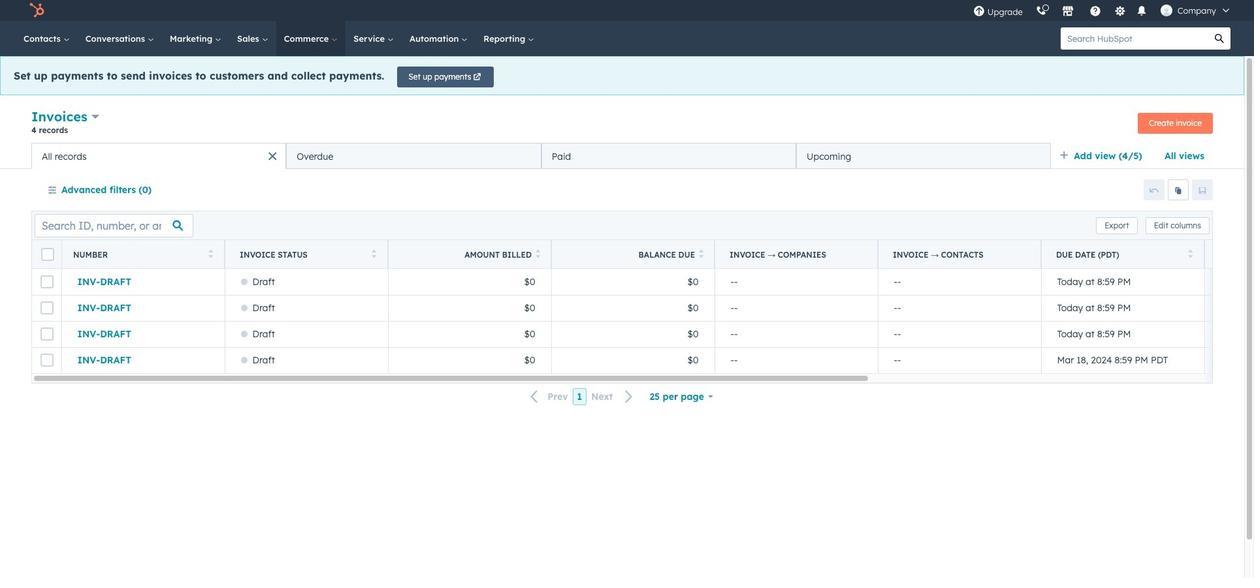Task type: locate. For each thing, give the bounding box(es) containing it.
0 horizontal spatial press to sort. image
[[208, 249, 213, 258]]

jacob simon image
[[1161, 5, 1172, 16]]

column header
[[715, 240, 879, 269], [878, 240, 1042, 269]]

press to sort. element
[[208, 249, 213, 260], [371, 249, 376, 260], [536, 249, 541, 260], [699, 249, 704, 260], [1188, 249, 1193, 260]]

press to sort. image for 2nd press to sort. element from the left
[[371, 249, 376, 258]]

1 column header from the left
[[715, 240, 879, 269]]

4 press to sort. element from the left
[[699, 249, 704, 260]]

Search HubSpot search field
[[1061, 27, 1208, 50]]

2 horizontal spatial press to sort. image
[[536, 249, 541, 258]]

0 horizontal spatial press to sort. image
[[699, 249, 704, 258]]

press to sort. image for 1st press to sort. element from the left
[[208, 249, 213, 258]]

press to sort. image
[[208, 249, 213, 258], [371, 249, 376, 258], [536, 249, 541, 258]]

banner
[[31, 107, 1213, 143]]

1 horizontal spatial press to sort. image
[[1188, 249, 1193, 258]]

2 press to sort. image from the left
[[371, 249, 376, 258]]

1 horizontal spatial press to sort. image
[[371, 249, 376, 258]]

press to sort. image
[[699, 249, 704, 258], [1188, 249, 1193, 258]]

menu
[[967, 0, 1238, 21]]

3 press to sort. image from the left
[[536, 249, 541, 258]]

1 press to sort. image from the left
[[208, 249, 213, 258]]



Task type: vqa. For each thing, say whether or not it's contained in the screenshot.
Business
no



Task type: describe. For each thing, give the bounding box(es) containing it.
marketplaces image
[[1062, 6, 1074, 18]]

2 press to sort. image from the left
[[1188, 249, 1193, 258]]

2 column header from the left
[[878, 240, 1042, 269]]

press to sort. image for 3rd press to sort. element from left
[[536, 249, 541, 258]]

pagination navigation
[[523, 389, 641, 406]]

3 press to sort. element from the left
[[536, 249, 541, 260]]

1 press to sort. image from the left
[[699, 249, 704, 258]]

Search ID, number, or amount billed search field
[[35, 214, 193, 237]]

5 press to sort. element from the left
[[1188, 249, 1193, 260]]

1 press to sort. element from the left
[[208, 249, 213, 260]]

2 press to sort. element from the left
[[371, 249, 376, 260]]



